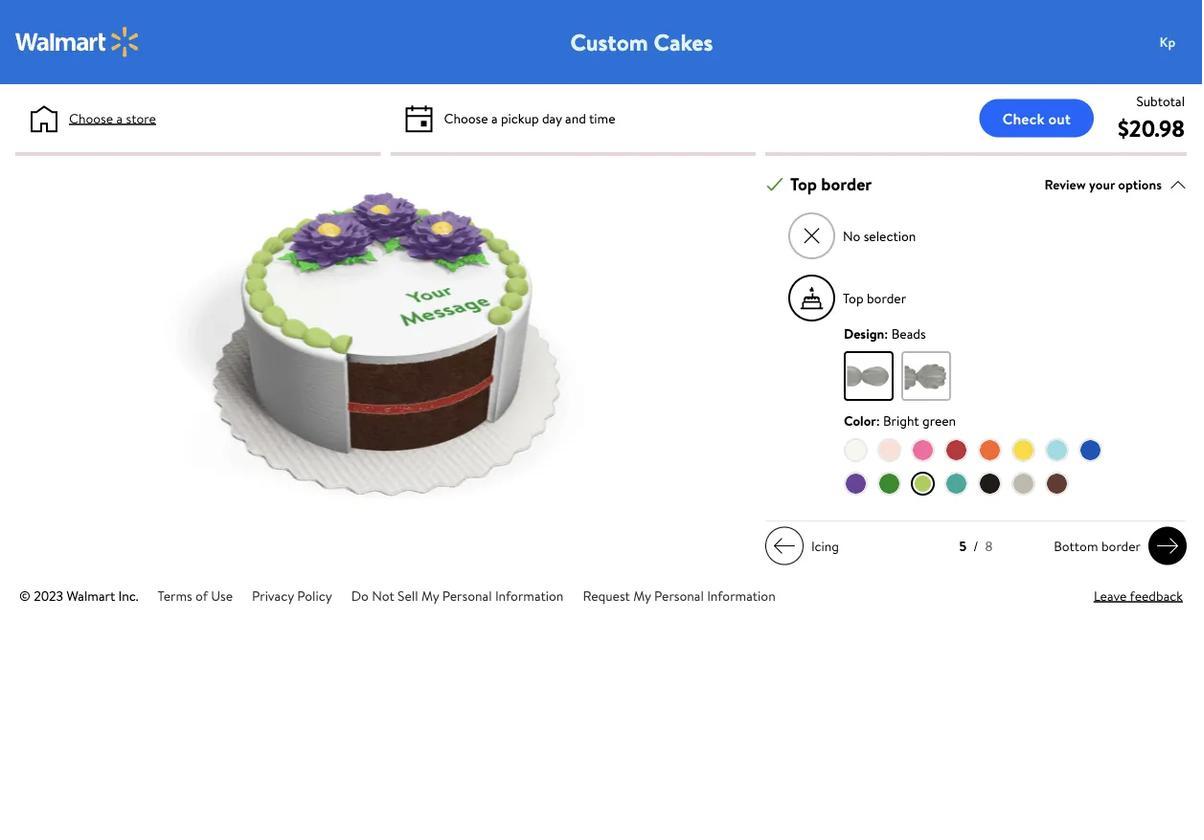 Task type: locate. For each thing, give the bounding box(es) containing it.
1 icon for continue arrow image from the left
[[773, 535, 796, 558]]

border for no selection
[[821, 173, 872, 197]]

0 horizontal spatial top
[[790, 173, 817, 197]]

choose left pickup
[[444, 109, 488, 127]]

color
[[844, 412, 876, 430]]

1 vertical spatial :
[[876, 412, 880, 430]]

bottom border link
[[1046, 527, 1187, 566]]

1 horizontal spatial a
[[491, 109, 498, 127]]

: left bright
[[876, 412, 880, 430]]

0 vertical spatial :
[[884, 324, 888, 343]]

icon for continue arrow image up feedback
[[1156, 535, 1179, 558]]

information
[[495, 587, 564, 606], [707, 587, 776, 606]]

request
[[583, 587, 630, 606]]

my right request
[[633, 587, 651, 606]]

2 icon for continue arrow image from the left
[[1156, 535, 1179, 558]]

top border
[[790, 173, 872, 197], [843, 289, 906, 308]]

1 horizontal spatial information
[[707, 587, 776, 606]]

icon for continue arrow image left icing
[[773, 535, 796, 558]]

choose left the store at left top
[[69, 109, 113, 127]]

choose a store link
[[69, 108, 156, 128]]

store
[[126, 109, 156, 127]]

a
[[116, 109, 123, 127], [491, 109, 498, 127]]

sell
[[398, 587, 418, 606]]

1 horizontal spatial icon for continue arrow image
[[1156, 535, 1179, 558]]

day
[[542, 109, 562, 127]]

1 horizontal spatial my
[[633, 587, 651, 606]]

1 vertical spatial top border
[[843, 289, 906, 308]]

1 horizontal spatial top
[[843, 289, 864, 308]]

top
[[790, 173, 817, 197], [843, 289, 864, 308]]

2023
[[34, 587, 63, 606]]

0 horizontal spatial information
[[495, 587, 564, 606]]

do not sell my personal information link
[[351, 587, 564, 606]]

custom
[[570, 26, 648, 58]]

review your options
[[1044, 175, 1162, 194]]

out
[[1048, 108, 1071, 129]]

no selection
[[843, 227, 916, 245]]

1 personal from the left
[[442, 587, 492, 606]]

leave feedback
[[1094, 587, 1183, 606]]

©
[[19, 587, 30, 606]]

0 horizontal spatial personal
[[442, 587, 492, 606]]

icon for continue arrow image
[[773, 535, 796, 558], [1156, 535, 1179, 558]]

1 horizontal spatial choose
[[444, 109, 488, 127]]

1 choose from the left
[[69, 109, 113, 127]]

border up no
[[821, 173, 872, 197]]

check out button
[[979, 99, 1094, 137]]

5 / 8
[[959, 538, 993, 556]]

inc.
[[118, 587, 138, 606]]

border up design : beads
[[867, 289, 906, 308]]

1 a from the left
[[116, 109, 123, 127]]

request my personal information
[[583, 587, 776, 606]]

0 vertical spatial top
[[790, 173, 817, 197]]

0 horizontal spatial a
[[116, 109, 123, 127]]

:
[[884, 324, 888, 343], [876, 412, 880, 430]]

not
[[372, 587, 394, 606]]

0 vertical spatial top border
[[790, 173, 872, 197]]

border right bottom
[[1101, 537, 1141, 556]]

1 vertical spatial border
[[867, 289, 906, 308]]

2 a from the left
[[491, 109, 498, 127]]

: for design
[[884, 324, 888, 343]]

personal right "sell"
[[442, 587, 492, 606]]

0 horizontal spatial choose
[[69, 109, 113, 127]]

8
[[985, 538, 993, 556]]

choose for choose a store
[[69, 109, 113, 127]]

border
[[821, 173, 872, 197], [867, 289, 906, 308], [1101, 537, 1141, 556]]

color : bright green
[[844, 412, 956, 430]]

terms of use link
[[158, 587, 233, 606]]

top up design
[[843, 289, 864, 308]]

personal right request
[[654, 587, 704, 606]]

personal
[[442, 587, 492, 606], [654, 587, 704, 606]]

1 horizontal spatial personal
[[654, 587, 704, 606]]

1 horizontal spatial :
[[884, 324, 888, 343]]

2 vertical spatial border
[[1101, 537, 1141, 556]]

privacy policy link
[[252, 587, 332, 606]]

top for no selection
[[790, 173, 817, 197]]

: left beads
[[884, 324, 888, 343]]

: for color
[[876, 412, 880, 430]]

a left the store at left top
[[116, 109, 123, 127]]

information left request
[[495, 587, 564, 606]]

top border up design : beads
[[843, 289, 906, 308]]

check out
[[1002, 108, 1071, 129]]

0 horizontal spatial :
[[876, 412, 880, 430]]

a left pickup
[[491, 109, 498, 127]]

0 horizontal spatial my
[[421, 587, 439, 606]]

bright
[[883, 412, 919, 430]]

1 vertical spatial top
[[843, 289, 864, 308]]

2 choose from the left
[[444, 109, 488, 127]]

top border up remove "image"
[[790, 173, 872, 197]]

a for pickup
[[491, 109, 498, 127]]

privacy
[[252, 587, 294, 606]]

0 vertical spatial border
[[821, 173, 872, 197]]

top border for no selection
[[790, 173, 872, 197]]

icon for continue arrow image inside bottom border link
[[1156, 535, 1179, 558]]

/
[[973, 538, 979, 556]]

2 information from the left
[[707, 587, 776, 606]]

choose
[[69, 109, 113, 127], [444, 109, 488, 127]]

a for store
[[116, 109, 123, 127]]

information down icing "link"
[[707, 587, 776, 606]]

0 horizontal spatial icon for continue arrow image
[[773, 535, 796, 558]]

my
[[421, 587, 439, 606], [633, 587, 651, 606]]

your
[[1089, 175, 1115, 194]]

my right "sell"
[[421, 587, 439, 606]]

2 my from the left
[[633, 587, 651, 606]]

top right the 'ok' icon
[[790, 173, 817, 197]]



Task type: vqa. For each thing, say whether or not it's contained in the screenshot.
Color
yes



Task type: describe. For each thing, give the bounding box(es) containing it.
privacy policy
[[252, 587, 332, 606]]

choose a store
[[69, 109, 156, 127]]

custom cakes
[[570, 26, 713, 58]]

back to walmart.com image
[[15, 27, 140, 57]]

subtotal
[[1136, 91, 1185, 110]]

top for beads
[[843, 289, 864, 308]]

feedback
[[1130, 587, 1183, 606]]

green
[[922, 412, 956, 430]]

2 personal from the left
[[654, 587, 704, 606]]

icon for continue arrow image inside icing "link"
[[773, 535, 796, 558]]

check
[[1002, 108, 1045, 129]]

terms
[[158, 587, 192, 606]]

request my personal information link
[[583, 587, 776, 606]]

border for beads
[[867, 289, 906, 308]]

review
[[1044, 175, 1086, 194]]

bottom border
[[1054, 537, 1141, 556]]

up arrow image
[[1170, 176, 1187, 193]]

no
[[843, 227, 860, 245]]

5
[[959, 538, 967, 556]]

of
[[195, 587, 208, 606]]

and
[[565, 109, 586, 127]]

design : beads
[[844, 324, 926, 343]]

choose a pickup day and time
[[444, 109, 615, 127]]

kp
[[1160, 32, 1176, 51]]

kp button
[[1149, 23, 1202, 61]]

design
[[844, 324, 884, 343]]

use
[[211, 587, 233, 606]]

bottom
[[1054, 537, 1098, 556]]

walmart
[[66, 587, 115, 606]]

icing link
[[765, 527, 847, 566]]

pickup
[[501, 109, 539, 127]]

do
[[351, 587, 369, 606]]

choose for choose a pickup day and time
[[444, 109, 488, 127]]

policy
[[297, 587, 332, 606]]

1 my from the left
[[421, 587, 439, 606]]

ok image
[[766, 176, 784, 193]]

do not sell my personal information
[[351, 587, 564, 606]]

options
[[1118, 175, 1162, 194]]

$20.98
[[1118, 112, 1185, 144]]

time
[[589, 109, 615, 127]]

icing
[[811, 537, 839, 556]]

beads
[[891, 324, 926, 343]]

1 information from the left
[[495, 587, 564, 606]]

terms of use
[[158, 587, 233, 606]]

review your options element
[[1044, 174, 1162, 195]]

review your options link
[[1044, 172, 1187, 197]]

leave
[[1094, 587, 1127, 606]]

top border for beads
[[843, 289, 906, 308]]

cakes
[[654, 26, 713, 58]]

subtotal $20.98
[[1118, 91, 1185, 144]]

© 2023 walmart inc.
[[19, 587, 138, 606]]

selection
[[864, 227, 916, 245]]

remove image
[[801, 226, 822, 247]]

leave feedback button
[[1094, 586, 1183, 607]]



